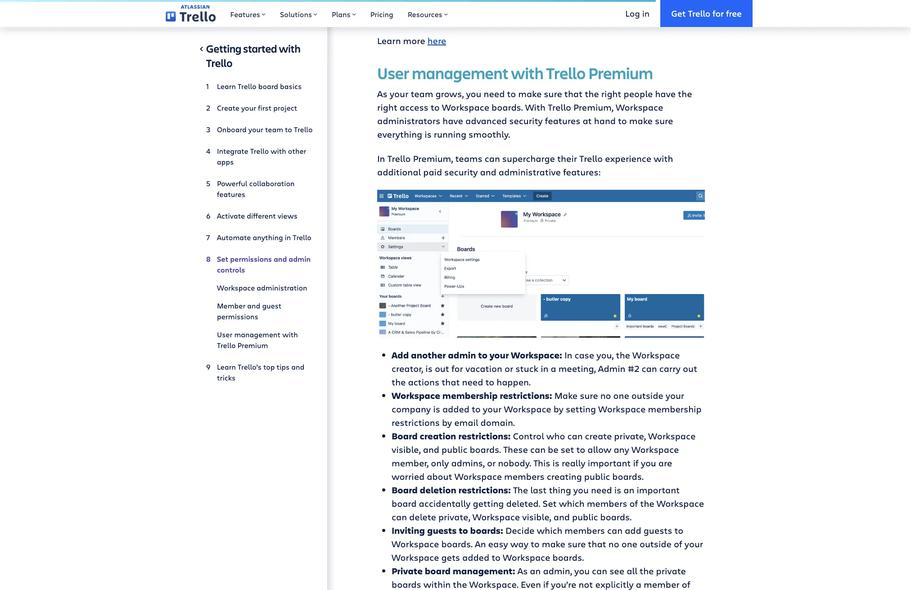 Task type: describe. For each thing, give the bounding box(es) containing it.
trello inside integrate trello with other apps
[[250, 146, 269, 156]]

more
[[403, 35, 425, 47]]

you're
[[551, 579, 576, 591]]

your inside user management with trello premium as your team grows, you need to make sure that the right people have the right access to workspace boards. with trello premium, workspace administrators have advanced security features at hand to make sure everything is running smoothly.
[[390, 88, 408, 100]]

the
[[513, 484, 528, 496]]

domain.
[[481, 417, 515, 429]]

set permissions and admin controls link
[[206, 250, 313, 279]]

in inside in case you, the workspace creator, is out for vacation or stuck in a meeting, admin #2 can carry out the actions that need to happen.
[[541, 363, 548, 375]]

actions
[[408, 376, 439, 388]]

additional
[[377, 166, 421, 178]]

your down create your first project
[[248, 125, 263, 134]]

user management with trello premium
[[217, 330, 298, 350]]

learn trello board basics
[[217, 81, 302, 91]]

member and guest permissions
[[217, 301, 282, 321]]

that inside user management with trello premium as your team grows, you need to make sure that the right people have the right access to workspace boards. with trello premium, workspace administrators have advanced security features at hand to make sure everything is running smoothly.
[[564, 88, 583, 100]]

only
[[431, 457, 449, 469]]

1 horizontal spatial by
[[554, 403, 564, 415]]

collaboration
[[249, 179, 295, 188]]

and inside the member and guest permissions
[[247, 301, 260, 311]]

can inside as an admin, you can see all the private boards within the workspace. even if you're not explicitly a member o
[[592, 565, 607, 577]]

with for user management with trello premium
[[282, 330, 298, 339]]

a inside in case you, the workspace creator, is out for vacation or stuck in a meeting, admin #2 can carry out the actions that need to happen.
[[551, 363, 556, 375]]

worried
[[392, 471, 425, 483]]

the inside the last thing you need is an important board accidentally getting deleted. set which members of the workspace can delete private, workspace visible, and public boards.
[[640, 498, 654, 510]]

1 vertical spatial public
[[584, 471, 610, 483]]

admins,
[[451, 457, 485, 469]]

2 horizontal spatial board
[[425, 565, 451, 577]]

resources button
[[400, 0, 455, 27]]

setting
[[566, 403, 596, 415]]

to inside make sure no one outside your company is added to your workspace by setting workspace membership restrictions by email domain.
[[472, 403, 481, 415]]

integrate trello with other apps link
[[206, 142, 313, 171]]

sure inside make sure no one outside your company is added to your workspace by setting workspace membership restrictions by email domain.
[[580, 390, 598, 402]]

of inside decide which members can add guests to workspace boards. an easy way to make sure that no one outside of your workspace gets added to workspace boards.
[[674, 538, 682, 550]]

trello's
[[238, 362, 261, 372]]

your up vacation
[[490, 349, 509, 361]]

in case you, the workspace creator, is out for vacation or stuck in a meeting, admin #2 can carry out the actions that need to happen.
[[392, 349, 697, 388]]

members inside decide which members can add guests to workspace boards. an easy way to make sure that no one outside of your workspace gets added to workspace boards.
[[565, 525, 605, 537]]

as inside user management with trello premium as your team grows, you need to make sure that the right people have the right access to workspace boards. with trello premium, workspace administrators have advanced security features at hand to make sure everything is running smoothly.
[[377, 88, 387, 100]]

as an admin, you can see all the private boards within the workspace. even if you're not explicitly a member o
[[392, 565, 691, 591]]

1 horizontal spatial have
[[655, 88, 676, 100]]

0 vertical spatial board
[[258, 81, 278, 91]]

add another admin to your workspace:
[[392, 349, 562, 361]]

resources
[[408, 9, 442, 19]]

with inside in trello premium, teams can supercharge their trello experience with additional paid security and administrative features:
[[654, 153, 673, 165]]

plans button
[[325, 0, 363, 27]]

added inside make sure no one outside your company is added to your workspace by setting workspace membership restrictions by email domain.
[[442, 403, 469, 415]]

about
[[427, 471, 452, 483]]

security inside in trello premium, teams can supercharge their trello experience with additional paid security and administrative features:
[[444, 166, 478, 178]]

1 vertical spatial make
[[629, 115, 653, 127]]

accidentally
[[419, 498, 471, 510]]

workspace inside workspace administration link
[[217, 283, 255, 293]]

can up this
[[530, 444, 546, 456]]

0 vertical spatial membership
[[442, 390, 498, 402]]

carry
[[659, 363, 681, 375]]

admin,
[[543, 565, 572, 577]]

creating
[[547, 471, 582, 483]]

create
[[585, 430, 612, 442]]

sure inside decide which members can add guests to workspace boards. an easy way to make sure that no one outside of your workspace gets added to workspace boards.
[[568, 538, 586, 550]]

member
[[217, 301, 245, 311]]

admin inside set permissions and admin controls
[[289, 254, 311, 264]]

learn for learn trello's top tips and tricks
[[217, 362, 236, 372]]

which inside decide which members can add guests to workspace boards. an easy way to make sure that no one outside of your workspace gets added to workspace boards.
[[537, 525, 562, 537]]

one inside make sure no one outside your company is added to your workspace by setting workspace membership restrictions by email domain.
[[613, 390, 629, 402]]

activate
[[217, 211, 245, 221]]

a inside as an admin, you can see all the private boards within the workspace. even if you're not explicitly a member o
[[636, 579, 641, 591]]

running
[[434, 128, 466, 140]]

restrictions: for getting
[[458, 484, 511, 496]]

can inside the last thing you need is an important board accidentally getting deleted. set which members of the workspace can delete private, workspace visible, and public boards.
[[392, 511, 407, 523]]

workspace.
[[469, 579, 518, 591]]

deletion
[[420, 484, 456, 496]]

member,
[[392, 457, 429, 469]]

board deletion restrictions:
[[392, 484, 511, 496]]

no inside decide which members can add guests to workspace boards. an easy way to make sure that no one outside of your workspace gets added to workspace boards.
[[608, 538, 619, 550]]

and inside in trello premium, teams can supercharge their trello experience with additional paid security and administrative features:
[[480, 166, 496, 178]]

deleted.
[[506, 498, 540, 510]]

1 horizontal spatial admin
[[448, 349, 476, 361]]

an image showing how to access security and administrative features in a trello workspace image
[[377, 190, 705, 338]]

views
[[278, 211, 297, 221]]

apps
[[217, 157, 234, 167]]

project
[[273, 103, 297, 113]]

private
[[656, 565, 686, 577]]

workspace administration
[[217, 283, 307, 293]]

administrative
[[499, 166, 561, 178]]

supercharge
[[502, 153, 555, 165]]

your up domain.
[[483, 403, 502, 415]]

management for user management with trello premium
[[234, 330, 281, 339]]

features
[[230, 9, 260, 19]]

with
[[525, 101, 546, 113]]

company
[[392, 403, 431, 415]]

an
[[475, 538, 486, 550]]

important inside the last thing you need is an important board accidentally getting deleted. set which members of the workspace can delete private, workspace visible, and public boards.
[[637, 484, 680, 496]]

is inside make sure no one outside your company is added to your workspace by setting workspace membership restrictions by email domain.
[[433, 403, 440, 415]]

team inside user management with trello premium as your team grows, you need to make sure that the right people have the right access to workspace boards. with trello premium, workspace administrators have advanced security features at hand to make sure everything is running smoothly.
[[411, 88, 433, 100]]

plans
[[332, 9, 350, 19]]

with for user management with trello premium as your team grows, you need to make sure that the right people have the right access to workspace boards. with trello premium, workspace administrators have advanced security features at hand to make sure everything is running smoothly.
[[511, 62, 544, 84]]

need inside user management with trello premium as your team grows, you need to make sure that the right people have the right access to workspace boards. with trello premium, workspace administrators have advanced security features at hand to make sure everything is running smoothly.
[[484, 88, 505, 100]]

you inside as an admin, you can see all the private boards within the workspace. even if you're not explicitly a member o
[[574, 565, 590, 577]]

pricing
[[370, 9, 393, 19]]

tricks
[[217, 373, 236, 383]]

and inside control who can create private, workspace visible, and public boards. these can be set to allow any workspace member, only admins, or nobody. this is really important if you are worried about workspace members creating public boards.
[[423, 444, 439, 456]]

boards. inside user management with trello premium as your team grows, you need to make sure that the right people have the right access to workspace boards. with trello premium, workspace administrators have advanced security features at hand to make sure everything is running smoothly.
[[492, 101, 523, 113]]

pricing link
[[363, 0, 400, 27]]

board for control who can create private, workspace visible, and public boards. these can be set to allow any workspace member, only admins, or nobody. this is really important if you are worried about workspace members creating public boards.
[[392, 430, 418, 442]]

2 out from the left
[[683, 363, 697, 375]]

restrictions: for these
[[458, 430, 511, 442]]

nobody.
[[498, 457, 531, 469]]

permissions inside set permissions and admin controls
[[230, 254, 272, 264]]

boards. up gets at the bottom
[[441, 538, 473, 550]]

user for user management with trello premium
[[217, 330, 232, 339]]

1 vertical spatial by
[[442, 417, 452, 429]]

learn trello's top tips and tricks
[[217, 362, 304, 383]]

getting started with trello
[[206, 41, 301, 70]]

you inside the last thing you need is an important board accidentally getting deleted. set which members of the workspace can delete private, workspace visible, and public boards.
[[573, 484, 589, 496]]

all
[[627, 565, 637, 577]]

learn for learn trello board basics
[[217, 81, 236, 91]]

0 vertical spatial make
[[518, 88, 542, 100]]

security inside user management with trello premium as your team grows, you need to make sure that the right people have the right access to workspace boards. with trello premium, workspace administrators have advanced security features at hand to make sure everything is running smoothly.
[[509, 115, 543, 127]]

be
[[548, 444, 558, 456]]

within
[[423, 579, 451, 591]]

or inside control who can create private, workspace visible, and public boards. these can be set to allow any workspace member, only admins, or nobody. this is really important if you are worried about workspace members creating public boards.
[[487, 457, 496, 469]]

can inside decide which members can add guests to workspace boards. an easy way to make sure that no one outside of your workspace gets added to workspace boards.
[[607, 525, 623, 537]]

with for getting started with trello
[[279, 41, 301, 56]]

with for integrate trello with other apps
[[271, 146, 286, 156]]

control
[[513, 430, 544, 442]]

0 horizontal spatial right
[[377, 101, 397, 113]]

important inside control who can create private, workspace visible, and public boards. these can be set to allow any workspace member, only admins, or nobody. this is really important if you are worried about workspace members creating public boards.
[[588, 457, 631, 469]]

paid
[[423, 166, 442, 178]]

see
[[610, 565, 624, 577]]

get
[[671, 7, 686, 19]]

added inside decide which members can add guests to workspace boards. an easy way to make sure that no one outside of your workspace gets added to workspace boards.
[[462, 552, 489, 564]]

that inside in case you, the workspace creator, is out for vacation or stuck in a meeting, admin #2 can carry out the actions that need to happen.
[[442, 376, 460, 388]]

boards
[[392, 579, 421, 591]]

you inside user management with trello premium as your team grows, you need to make sure that the right people have the right access to workspace boards. with trello premium, workspace administrators have advanced security features at hand to make sure everything is running smoothly.
[[466, 88, 481, 100]]

member and guest permissions link
[[206, 297, 313, 326]]

email
[[454, 417, 478, 429]]

set permissions and admin controls
[[217, 254, 311, 275]]

premium, inside user management with trello premium as your team grows, you need to make sure that the right people have the right access to workspace boards. with trello premium, workspace administrators have advanced security features at hand to make sure everything is running smoothly.
[[573, 101, 613, 113]]

here link
[[427, 35, 446, 47]]

boards. up the admin,
[[553, 552, 584, 564]]

to inside in case you, the workspace creator, is out for vacation or stuck in a meeting, admin #2 can carry out the actions that need to happen.
[[485, 376, 494, 388]]

inviting guests to boards:
[[392, 525, 503, 537]]

experience
[[605, 153, 651, 165]]

private, inside the last thing you need is an important board accidentally getting deleted. set which members of the workspace can delete private, workspace visible, and public boards.
[[438, 511, 470, 523]]

outside inside make sure no one outside your company is added to your workspace by setting workspace membership restrictions by email domain.
[[631, 390, 663, 402]]

admin
[[598, 363, 625, 375]]

is inside the last thing you need is an important board accidentally getting deleted. set which members of the workspace can delete private, workspace visible, and public boards.
[[614, 484, 621, 496]]

visible, inside control who can create private, workspace visible, and public boards. these can be set to allow any workspace member, only admins, or nobody. this is really important if you are worried about workspace members creating public boards.
[[392, 444, 421, 456]]

outside inside decide which members can add guests to workspace boards. an easy way to make sure that no one outside of your workspace gets added to workspace boards.
[[640, 538, 672, 550]]

one inside decide which members can add guests to workspace boards. an easy way to make sure that no one outside of your workspace gets added to workspace boards.
[[621, 538, 637, 550]]

for inside in case you, the workspace creator, is out for vacation or stuck in a meeting, admin #2 can carry out the actions that need to happen.
[[451, 363, 463, 375]]

management for user management with trello premium as your team grows, you need to make sure that the right people have the right access to workspace boards. with trello premium, workspace administrators have advanced security features at hand to make sure everything is running smoothly.
[[412, 62, 508, 84]]

0 vertical spatial public
[[442, 444, 467, 456]]

easy
[[488, 538, 508, 550]]

user management with trello premium link
[[206, 326, 313, 355]]

1 vertical spatial team
[[265, 125, 283, 134]]

stuck
[[516, 363, 538, 375]]

workspace:
[[511, 349, 562, 361]]

and inside set permissions and admin controls
[[274, 254, 287, 264]]

if inside as an admin, you can see all the private boards within the workspace. even if you're not explicitly a member o
[[543, 579, 549, 591]]

onboard your team to trello link
[[206, 121, 313, 139]]

not
[[579, 579, 593, 591]]

make inside decide which members can add guests to workspace boards. an easy way to make sure that no one outside of your workspace gets added to workspace boards.
[[542, 538, 565, 550]]



Task type: locate. For each thing, give the bounding box(es) containing it.
out down another
[[435, 363, 449, 375]]

integrate
[[217, 146, 248, 156]]

0 vertical spatial security
[[509, 115, 543, 127]]

your inside decide which members can add guests to workspace boards. an easy way to make sure that no one outside of your workspace gets added to workspace boards.
[[685, 538, 703, 550]]

restrictions: down domain.
[[458, 430, 511, 442]]

in inside in trello premium, teams can supercharge their trello experience with additional paid security and administrative features:
[[377, 153, 385, 165]]

automate
[[217, 233, 251, 242]]

need up 'advanced'
[[484, 88, 505, 100]]

or left nobody.
[[487, 457, 496, 469]]

in right anything
[[285, 233, 291, 242]]

1 horizontal spatial private,
[[614, 430, 646, 442]]

you left are
[[641, 457, 656, 469]]

trello inside user management with trello premium
[[217, 341, 236, 350]]

creation
[[420, 430, 456, 442]]

1 horizontal spatial an
[[624, 484, 634, 496]]

1 vertical spatial one
[[621, 538, 637, 550]]

allow
[[588, 444, 611, 456]]

0 vertical spatial which
[[559, 498, 585, 510]]

membership up email
[[442, 390, 498, 402]]

in down workspace:
[[541, 363, 548, 375]]

you inside control who can create private, workspace visible, and public boards. these can be set to allow any workspace member, only admins, or nobody. this is really important if you are worried about workspace members creating public boards.
[[641, 457, 656, 469]]

0 vertical spatial one
[[613, 390, 629, 402]]

that inside decide which members can add guests to workspace boards. an easy way to make sure that no one outside of your workspace gets added to workspace boards.
[[588, 538, 606, 550]]

even
[[521, 579, 541, 591]]

happen.
[[497, 376, 531, 388]]

private, inside control who can create private, workspace visible, and public boards. these can be set to allow any workspace member, only admins, or nobody. this is really important if you are worried about workspace members creating public boards.
[[614, 430, 646, 442]]

1 vertical spatial security
[[444, 166, 478, 178]]

1 vertical spatial permissions
[[217, 312, 258, 321]]

board down restrictions
[[392, 430, 418, 442]]

powerful
[[217, 179, 247, 188]]

0 horizontal spatial security
[[444, 166, 478, 178]]

your up "access"
[[390, 88, 408, 100]]

in right log
[[642, 7, 650, 19]]

1 horizontal spatial in
[[541, 363, 548, 375]]

0 horizontal spatial management
[[234, 330, 281, 339]]

powerful collaboration features link
[[206, 175, 313, 203]]

an inside as an admin, you can see all the private boards within the workspace. even if you're not explicitly a member o
[[530, 565, 541, 577]]

with inside getting started with trello
[[279, 41, 301, 56]]

in inside in case you, the workspace creator, is out for vacation or stuck in a meeting, admin #2 can carry out the actions that need to happen.
[[564, 349, 572, 361]]

1 out from the left
[[435, 363, 449, 375]]

0 vertical spatial premium
[[588, 62, 653, 84]]

0 vertical spatial members
[[504, 471, 545, 483]]

0 vertical spatial user
[[377, 62, 409, 84]]

0 vertical spatial of
[[629, 498, 638, 510]]

1 vertical spatial right
[[377, 101, 397, 113]]

log in link
[[615, 0, 660, 27]]

0 horizontal spatial by
[[442, 417, 452, 429]]

0 vertical spatial an
[[624, 484, 634, 496]]

explicitly
[[595, 579, 634, 591]]

with right started at the left top of page
[[279, 41, 301, 56]]

2 vertical spatial in
[[541, 363, 548, 375]]

and
[[480, 166, 496, 178], [274, 254, 287, 264], [247, 301, 260, 311], [291, 362, 304, 372], [423, 444, 439, 456], [554, 511, 570, 523]]

1 vertical spatial of
[[674, 538, 682, 550]]

boards:
[[470, 525, 503, 537]]

1 vertical spatial as
[[517, 565, 528, 577]]

automate anything in trello link
[[206, 229, 313, 247]]

your left first
[[241, 103, 256, 113]]

1 vertical spatial for
[[451, 363, 463, 375]]

0 horizontal spatial an
[[530, 565, 541, 577]]

board for the last thing you need is an important board accidentally getting deleted. set which members of the workspace can delete private, workspace visible, and public boards.
[[392, 484, 418, 496]]

is inside user management with trello premium as your team grows, you need to make sure that the right people have the right access to workspace boards. with trello premium, workspace administrators have advanced security features at hand to make sure everything is running smoothly.
[[425, 128, 432, 140]]

0 vertical spatial outside
[[631, 390, 663, 402]]

administration
[[257, 283, 307, 293]]

or up "happen." on the right of page
[[505, 363, 513, 375]]

0 horizontal spatial have
[[443, 115, 463, 127]]

a
[[551, 363, 556, 375], [636, 579, 641, 591]]

access
[[400, 101, 428, 113]]

who
[[546, 430, 565, 442]]

by up the board creation restrictions:
[[442, 417, 452, 429]]

for left free
[[713, 7, 724, 19]]

board
[[392, 430, 418, 442], [392, 484, 418, 496]]

make up the admin,
[[542, 538, 565, 550]]

need down "allow"
[[591, 484, 612, 496]]

with
[[279, 41, 301, 56], [511, 62, 544, 84], [271, 146, 286, 156], [654, 153, 673, 165], [282, 330, 298, 339]]

members inside control who can create private, workspace visible, and public boards. these can be set to allow any workspace member, only admins, or nobody. this is really important if you are worried about workspace members creating public boards.
[[504, 471, 545, 483]]

is inside control who can create private, workspace visible, and public boards. these can be set to allow any workspace member, only admins, or nobody. this is really important if you are worried about workspace members creating public boards.
[[553, 457, 560, 469]]

can up inviting
[[392, 511, 407, 523]]

add
[[625, 525, 641, 537]]

1 vertical spatial user
[[217, 330, 232, 339]]

in trello premium, teams can supercharge their trello experience with additional paid security and administrative features:
[[377, 153, 673, 178]]

smoothly.
[[469, 128, 510, 140]]

page progress progress bar
[[0, 0, 656, 2]]

team down first
[[265, 125, 283, 134]]

which down the last thing you need is an important board accidentally getting deleted. set which members of the workspace can delete private, workspace visible, and public boards.
[[537, 525, 562, 537]]

onboard
[[217, 125, 247, 134]]

1 vertical spatial restrictions:
[[458, 430, 511, 442]]

added up email
[[442, 403, 469, 415]]

if inside control who can create private, workspace visible, and public boards. these can be set to allow any workspace member, only admins, or nobody. this is really important if you are worried about workspace members creating public boards.
[[633, 457, 639, 469]]

0 horizontal spatial set
[[217, 254, 228, 264]]

have
[[655, 88, 676, 100], [443, 115, 463, 127]]

important
[[588, 457, 631, 469], [637, 484, 680, 496]]

permissions inside the member and guest permissions
[[217, 312, 258, 321]]

board up within
[[425, 565, 451, 577]]

features button
[[223, 0, 273, 27]]

user inside user management with trello premium
[[217, 330, 232, 339]]

1 vertical spatial if
[[543, 579, 549, 591]]

permissions
[[230, 254, 272, 264], [217, 312, 258, 321]]

1 horizontal spatial board
[[392, 498, 417, 510]]

0 vertical spatial a
[[551, 363, 556, 375]]

1 vertical spatial need
[[462, 376, 483, 388]]

different
[[247, 211, 276, 221]]

0 horizontal spatial out
[[435, 363, 449, 375]]

admin up administration
[[289, 254, 311, 264]]

0 horizontal spatial user
[[217, 330, 232, 339]]

as up administrators
[[377, 88, 387, 100]]

set inside the last thing you need is an important board accidentally getting deleted. set which members of the workspace can delete private, workspace visible, and public boards.
[[543, 498, 557, 510]]

really
[[562, 457, 585, 469]]

in for trello
[[377, 153, 385, 165]]

last
[[530, 484, 547, 496]]

with up tips
[[282, 330, 298, 339]]

management inside user management with trello premium
[[234, 330, 281, 339]]

solutions
[[280, 9, 312, 19]]

features inside user management with trello premium as your team grows, you need to make sure that the right people have the right access to workspace boards. with trello premium, workspace administrators have advanced security features at hand to make sure everything is running smoothly.
[[545, 115, 580, 127]]

right
[[601, 88, 621, 100], [377, 101, 397, 113]]

make
[[554, 390, 578, 402]]

and down thing
[[554, 511, 570, 523]]

1 vertical spatial features
[[217, 190, 245, 199]]

board inside the last thing you need is an important board accidentally getting deleted. set which members of the workspace can delete private, workspace visible, and public boards.
[[392, 498, 417, 510]]

2 vertical spatial restrictions:
[[458, 484, 511, 496]]

way
[[510, 538, 528, 550]]

0 horizontal spatial for
[[451, 363, 463, 375]]

have right people
[[655, 88, 676, 100]]

1 horizontal spatial premium
[[588, 62, 653, 84]]

1 vertical spatial an
[[530, 565, 541, 577]]

you up not at bottom right
[[574, 565, 590, 577]]

or inside in case you, the workspace creator, is out for vacation or stuck in a meeting, admin #2 can carry out the actions that need to happen.
[[505, 363, 513, 375]]

features inside powerful collaboration features
[[217, 190, 245, 199]]

premium, up at
[[573, 101, 613, 113]]

teams
[[455, 153, 482, 165]]

0 vertical spatial management
[[412, 62, 508, 84]]

learn for learn more here
[[377, 35, 401, 47]]

0 horizontal spatial need
[[462, 376, 483, 388]]

members
[[504, 471, 545, 483], [587, 498, 627, 510], [565, 525, 605, 537]]

1 vertical spatial have
[[443, 115, 463, 127]]

you
[[466, 88, 481, 100], [641, 457, 656, 469], [573, 484, 589, 496], [574, 565, 590, 577]]

visible, inside the last thing you need is an important board accidentally getting deleted. set which members of the workspace can delete private, workspace visible, and public boards.
[[522, 511, 551, 523]]

premium for user management with trello premium as your team grows, you need to make sure that the right people have the right access to workspace boards. with trello premium, workspace administrators have advanced security features at hand to make sure everything is running smoothly.
[[588, 62, 653, 84]]

you right thing
[[573, 484, 589, 496]]

admin up vacation
[[448, 349, 476, 361]]

need inside in case you, the workspace creator, is out for vacation or stuck in a meeting, admin #2 can carry out the actions that need to happen.
[[462, 376, 483, 388]]

premium, up paid
[[413, 153, 453, 165]]

restrictions: for your
[[500, 390, 552, 402]]

1 horizontal spatial need
[[484, 88, 505, 100]]

security down the teams
[[444, 166, 478, 178]]

or
[[505, 363, 513, 375], [487, 457, 496, 469]]

team up "access"
[[411, 88, 433, 100]]

1 board from the top
[[392, 430, 418, 442]]

2 horizontal spatial in
[[642, 7, 650, 19]]

a down all
[[636, 579, 641, 591]]

management up grows,
[[412, 62, 508, 84]]

0 horizontal spatial or
[[487, 457, 496, 469]]

get trello for free
[[671, 7, 742, 19]]

and down anything
[[274, 254, 287, 264]]

visible, up member,
[[392, 444, 421, 456]]

1 horizontal spatial right
[[601, 88, 621, 100]]

1 vertical spatial added
[[462, 552, 489, 564]]

is down be
[[553, 457, 560, 469]]

can right the teams
[[485, 153, 500, 165]]

one down add on the right of page
[[621, 538, 637, 550]]

members inside the last thing you need is an important board accidentally getting deleted. set which members of the workspace can delete private, workspace visible, and public boards.
[[587, 498, 627, 510]]

everything
[[377, 128, 422, 140]]

if left are
[[633, 457, 639, 469]]

which inside the last thing you need is an important board accidentally getting deleted. set which members of the workspace can delete private, workspace visible, and public boards.
[[559, 498, 585, 510]]

1 vertical spatial visible,
[[522, 511, 551, 523]]

2 guests from the left
[[644, 525, 672, 537]]

no down admin
[[600, 390, 611, 402]]

control who can create private, workspace visible, and public boards. these can be set to allow any workspace member, only admins, or nobody. this is really important if you are worried about workspace members creating public boards.
[[392, 430, 696, 483]]

one
[[613, 390, 629, 402], [621, 538, 637, 550]]

0 vertical spatial restrictions:
[[500, 390, 552, 402]]

by down make on the bottom right of the page
[[554, 403, 564, 415]]

premium inside user management with trello premium as your team grows, you need to make sure that the right people have the right access to workspace boards. with trello premium, workspace administrators have advanced security features at hand to make sure everything is running smoothly.
[[588, 62, 653, 84]]

need
[[484, 88, 505, 100], [462, 376, 483, 388], [591, 484, 612, 496]]

visible, down deleted.
[[522, 511, 551, 523]]

create your first project link
[[206, 99, 313, 117]]

in for case
[[564, 349, 572, 361]]

user management with trello premium as your team grows, you need to make sure that the right people have the right access to workspace boards. with trello premium, workspace administrators have advanced security features at hand to make sure everything is running smoothly.
[[377, 62, 692, 140]]

2 board from the top
[[392, 484, 418, 496]]

solutions button
[[273, 0, 325, 27]]

and right tips
[[291, 362, 304, 372]]

as up even
[[517, 565, 528, 577]]

restrictions: down "happen." on the right of page
[[500, 390, 552, 402]]

1 horizontal spatial guests
[[644, 525, 672, 537]]

2 vertical spatial need
[[591, 484, 612, 496]]

atlassian trello image
[[166, 5, 216, 22]]

0 horizontal spatial as
[[377, 88, 387, 100]]

workspace administration link
[[206, 279, 313, 297]]

a down workspace:
[[551, 363, 556, 375]]

user for user management with trello premium as your team grows, you need to make sure that the right people have the right access to workspace boards. with trello premium, workspace administrators have advanced security features at hand to make sure everything is running smoothly.
[[377, 62, 409, 84]]

for down add another admin to your workspace:
[[451, 363, 463, 375]]

premium up trello's
[[237, 341, 268, 350]]

learn inside learn trello board basics link
[[217, 81, 236, 91]]

first
[[258, 103, 272, 113]]

you right grows,
[[466, 88, 481, 100]]

0 vertical spatial by
[[554, 403, 564, 415]]

decide
[[505, 525, 535, 537]]

1 vertical spatial that
[[442, 376, 460, 388]]

features:
[[563, 166, 601, 178]]

2 vertical spatial that
[[588, 538, 606, 550]]

permissions down the member
[[217, 312, 258, 321]]

other
[[288, 146, 306, 156]]

grows,
[[435, 88, 464, 100]]

2 vertical spatial make
[[542, 538, 565, 550]]

delete
[[409, 511, 436, 523]]

anything
[[253, 233, 283, 242]]

1 vertical spatial board
[[392, 484, 418, 496]]

2 vertical spatial members
[[565, 525, 605, 537]]

1 vertical spatial a
[[636, 579, 641, 591]]

is inside in case you, the workspace creator, is out for vacation or stuck in a meeting, admin #2 can carry out the actions that need to happen.
[[426, 363, 433, 375]]

2 vertical spatial learn
[[217, 362, 236, 372]]

is left running at the top of the page
[[425, 128, 432, 140]]

of up private
[[674, 538, 682, 550]]

no
[[600, 390, 611, 402], [608, 538, 619, 550]]

log
[[625, 7, 640, 19]]

and left guest
[[247, 301, 260, 311]]

guests right add on the right of page
[[644, 525, 672, 537]]

as inside as an admin, you can see all the private boards within the workspace. even if you're not explicitly a member o
[[517, 565, 528, 577]]

and down the teams
[[480, 166, 496, 178]]

in left case
[[564, 349, 572, 361]]

0 horizontal spatial team
[[265, 125, 283, 134]]

0 vertical spatial if
[[633, 457, 639, 469]]

1 horizontal spatial visible,
[[522, 511, 551, 523]]

no inside make sure no one outside your company is added to your workspace by setting workspace membership restrictions by email domain.
[[600, 390, 611, 402]]

no up see
[[608, 538, 619, 550]]

set up 'controls'
[[217, 254, 228, 264]]

guests inside decide which members can add guests to workspace boards. an easy way to make sure that no one outside of your workspace gets added to workspace boards.
[[644, 525, 672, 537]]

2 vertical spatial public
[[572, 511, 598, 523]]

workspace inside in case you, the workspace creator, is out for vacation or stuck in a meeting, admin #2 can carry out the actions that need to happen.
[[632, 349, 680, 361]]

can up set
[[567, 430, 583, 442]]

their
[[557, 153, 577, 165]]

user down the member
[[217, 330, 232, 339]]

private board management:
[[392, 565, 515, 577]]

added down an
[[462, 552, 489, 564]]

your
[[390, 88, 408, 100], [241, 103, 256, 113], [248, 125, 263, 134], [490, 349, 509, 361], [666, 390, 684, 402], [483, 403, 502, 415], [685, 538, 703, 550]]

add
[[392, 349, 409, 361]]

1 vertical spatial set
[[543, 498, 557, 510]]

with inside user management with trello premium
[[282, 330, 298, 339]]

1 horizontal spatial set
[[543, 498, 557, 510]]

activate different views link
[[206, 207, 313, 225]]

boards. inside the last thing you need is an important board accidentally getting deleted. set which members of the workspace can delete private, workspace visible, and public boards.
[[600, 511, 632, 523]]

is down another
[[426, 363, 433, 375]]

make sure no one outside your company is added to your workspace by setting workspace membership restrictions by email domain.
[[392, 390, 702, 429]]

is up restrictions
[[433, 403, 440, 415]]

of up add on the right of page
[[629, 498, 638, 510]]

boards. up add on the right of page
[[600, 511, 632, 523]]

member
[[644, 579, 680, 591]]

outside down add on the right of page
[[640, 538, 672, 550]]

and inside the learn trello's top tips and tricks
[[291, 362, 304, 372]]

premium up people
[[588, 62, 653, 84]]

1 vertical spatial private,
[[438, 511, 470, 523]]

an inside the last thing you need is an important board accidentally getting deleted. set which members of the workspace can delete private, workspace visible, and public boards.
[[624, 484, 634, 496]]

make
[[518, 88, 542, 100], [629, 115, 653, 127], [542, 538, 565, 550]]

board up first
[[258, 81, 278, 91]]

membership inside make sure no one outside your company is added to your workspace by setting workspace membership restrictions by email domain.
[[648, 403, 702, 415]]

1 horizontal spatial that
[[564, 88, 583, 100]]

1 horizontal spatial or
[[505, 363, 513, 375]]

0 vertical spatial private,
[[614, 430, 646, 442]]

0 vertical spatial in
[[642, 7, 650, 19]]

getting
[[206, 41, 241, 56]]

1 horizontal spatial security
[[509, 115, 543, 127]]

get trello for free link
[[660, 0, 753, 27]]

team
[[411, 88, 433, 100], [265, 125, 283, 134]]

of inside the last thing you need is an important board accidentally getting deleted. set which members of the workspace can delete private, workspace visible, and public boards.
[[629, 498, 638, 510]]

set inside set permissions and admin controls
[[217, 254, 228, 264]]

1 vertical spatial important
[[637, 484, 680, 496]]

learn left the more
[[377, 35, 401, 47]]

1 guests from the left
[[427, 525, 457, 537]]

thing
[[549, 484, 571, 496]]

1 vertical spatial learn
[[217, 81, 236, 91]]

1 vertical spatial admin
[[448, 349, 476, 361]]

management:
[[453, 565, 515, 577]]

is down any
[[614, 484, 621, 496]]

with up with
[[511, 62, 544, 84]]

premium
[[588, 62, 653, 84], [237, 341, 268, 350]]

0 horizontal spatial features
[[217, 190, 245, 199]]

0 vertical spatial team
[[411, 88, 433, 100]]

1 horizontal spatial management
[[412, 62, 508, 84]]

in up additional
[[377, 153, 385, 165]]

important down "allow"
[[588, 457, 631, 469]]

can left see
[[592, 565, 607, 577]]

learn trello's top tips and tricks link
[[206, 358, 313, 387]]

the last thing you need is an important board accidentally getting deleted. set which members of the workspace can delete private, workspace visible, and public boards.
[[392, 484, 704, 523]]

one down admin
[[613, 390, 629, 402]]

1 vertical spatial management
[[234, 330, 281, 339]]

1 vertical spatial in
[[285, 233, 291, 242]]

boards. down any
[[612, 471, 644, 483]]

need up workspace membership restrictions: on the bottom of page
[[462, 376, 483, 388]]

1 vertical spatial members
[[587, 498, 627, 510]]

0 vertical spatial right
[[601, 88, 621, 100]]

1 horizontal spatial user
[[377, 62, 409, 84]]

features left at
[[545, 115, 580, 127]]

1 horizontal spatial important
[[637, 484, 680, 496]]

0 horizontal spatial premium
[[237, 341, 268, 350]]

outside down the #2
[[631, 390, 663, 402]]

boards. up admins,
[[470, 444, 501, 456]]

for inside get trello for free link
[[713, 7, 724, 19]]

0 vertical spatial important
[[588, 457, 631, 469]]

creator,
[[392, 363, 423, 375]]

right left people
[[601, 88, 621, 100]]

here
[[427, 35, 446, 47]]

to inside control who can create private, workspace visible, and public boards. these can be set to allow any workspace member, only admins, or nobody. this is really important if you are worried about workspace members creating public boards.
[[576, 444, 585, 456]]

learn inside the learn trello's top tips and tricks
[[217, 362, 236, 372]]

0 vertical spatial have
[[655, 88, 676, 100]]

sure
[[544, 88, 562, 100], [655, 115, 673, 127], [580, 390, 598, 402], [568, 538, 586, 550]]

#2
[[628, 363, 639, 375]]

1 horizontal spatial membership
[[648, 403, 702, 415]]

user inside user management with trello premium as your team grows, you need to make sure that the right people have the right access to workspace boards. with trello premium, workspace administrators have advanced security features at hand to make sure everything is running smoothly.
[[377, 62, 409, 84]]

0 vertical spatial no
[[600, 390, 611, 402]]

set down thing
[[543, 498, 557, 510]]

0 horizontal spatial important
[[588, 457, 631, 469]]

premium, inside in trello premium, teams can supercharge their trello experience with additional paid security and administrative features:
[[413, 153, 453, 165]]

are
[[658, 457, 672, 469]]

1 horizontal spatial of
[[674, 538, 682, 550]]

features down "powerful"
[[217, 190, 245, 199]]

1 vertical spatial which
[[537, 525, 562, 537]]

public inside the last thing you need is an important board accidentally getting deleted. set which members of the workspace can delete private, workspace visible, and public boards.
[[572, 511, 598, 523]]

with inside user management with trello premium as your team grows, you need to make sure that the right people have the right access to workspace boards. with trello premium, workspace administrators have advanced security features at hand to make sure everything is running smoothly.
[[511, 62, 544, 84]]

can inside in case you, the workspace creator, is out for vacation or stuck in a meeting, admin #2 can carry out the actions that need to happen.
[[642, 363, 657, 375]]

make down people
[[629, 115, 653, 127]]

an up even
[[530, 565, 541, 577]]

hand
[[594, 115, 616, 127]]

features
[[545, 115, 580, 127], [217, 190, 245, 199]]

need inside the last thing you need is an important board accidentally getting deleted. set which members of the workspace can delete private, workspace visible, and public boards.
[[591, 484, 612, 496]]

and inside the last thing you need is an important board accidentally getting deleted. set which members of the workspace can delete private, workspace visible, and public boards.
[[554, 511, 570, 523]]

1 vertical spatial no
[[608, 538, 619, 550]]

2 horizontal spatial need
[[591, 484, 612, 496]]

can left add on the right of page
[[607, 525, 623, 537]]

out right "carry"
[[683, 363, 697, 375]]

0 horizontal spatial private,
[[438, 511, 470, 523]]

right up administrators
[[377, 101, 397, 113]]

membership down "carry"
[[648, 403, 702, 415]]

premium for user management with trello premium
[[237, 341, 268, 350]]

management inside user management with trello premium as your team grows, you need to make sure that the right people have the right access to workspace boards. with trello premium, workspace administrators have advanced security features at hand to make sure everything is running smoothly.
[[412, 62, 508, 84]]

can inside in trello premium, teams can supercharge their trello experience with additional paid security and administrative features:
[[485, 153, 500, 165]]

private,
[[614, 430, 646, 442], [438, 511, 470, 523]]

trello inside getting started with trello
[[206, 56, 232, 70]]

your down "carry"
[[666, 390, 684, 402]]

guests down delete
[[427, 525, 457, 537]]

case
[[575, 349, 594, 361]]

0 vertical spatial as
[[377, 88, 387, 100]]

restrictions
[[392, 417, 440, 429]]

to
[[507, 88, 516, 100], [431, 101, 440, 113], [618, 115, 627, 127], [285, 125, 292, 134], [478, 349, 487, 361], [485, 376, 494, 388], [472, 403, 481, 415], [576, 444, 585, 456], [459, 525, 468, 537], [675, 525, 683, 537], [531, 538, 540, 550], [492, 552, 501, 564]]

premium inside user management with trello premium
[[237, 341, 268, 350]]



Task type: vqa. For each thing, say whether or not it's contained in the screenshot.
different
yes



